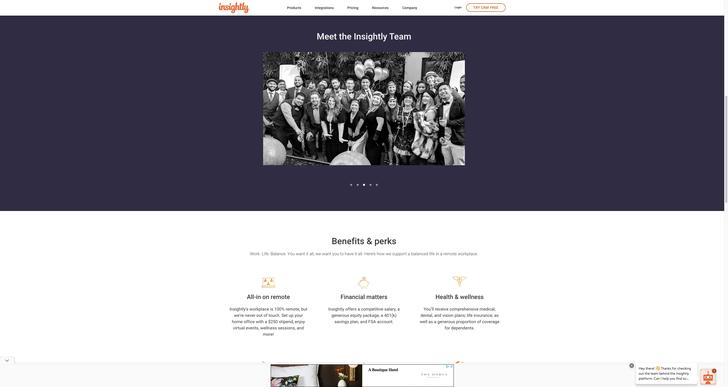 Task type: locate. For each thing, give the bounding box(es) containing it.
vision
[[442, 313, 454, 318]]

1 vertical spatial insightly
[[328, 307, 344, 312]]

competitive
[[361, 307, 383, 312]]

insightly logo link
[[219, 2, 279, 13]]

learning
[[331, 378, 355, 385]]

touch.
[[269, 313, 281, 318]]

insurance;
[[474, 313, 493, 318]]

0 horizontal spatial insightly
[[328, 307, 344, 312]]

1 horizontal spatial we
[[386, 251, 391, 256]]

0 vertical spatial generous
[[332, 313, 349, 318]]

generous up for
[[437, 319, 455, 324]]

benefits
[[332, 236, 364, 247]]

as up coverage
[[494, 313, 499, 318]]

comprehensive
[[450, 307, 479, 312]]

virtual
[[233, 325, 245, 331]]

1 horizontal spatial life
[[429, 251, 435, 256]]

financial matters
[[341, 294, 388, 301]]

development
[[362, 378, 397, 385]]

stipend,
[[279, 319, 294, 324]]

1 horizontal spatial want
[[322, 251, 331, 256]]

crm
[[481, 6, 489, 10]]

generous
[[332, 313, 349, 318], [437, 319, 455, 324]]

it left all, at the left bottom of page
[[306, 251, 308, 256]]

2 horizontal spatial &
[[455, 294, 459, 301]]

0 horizontal spatial of
[[264, 313, 268, 318]]

1 horizontal spatial of
[[477, 319, 481, 324]]

insightly's workplace is 100% remote, but we're never out of touch. set up your home office with a $250 stipend, enjoy virtual events, wellness sessions, and more!
[[230, 307, 307, 337]]

0 horizontal spatial in
[[256, 294, 261, 301]]

generous up savings
[[332, 313, 349, 318]]

workplace.
[[458, 251, 478, 256]]

team
[[389, 31, 411, 42]]

set
[[282, 313, 288, 318]]

2 vertical spatial and
[[297, 325, 304, 331]]

of
[[264, 313, 268, 318], [477, 319, 481, 324]]

& up here's
[[367, 236, 372, 247]]

and left fsa in the right bottom of the page
[[360, 319, 367, 324]]

0 vertical spatial insightly
[[354, 31, 387, 42]]

want right the you
[[296, 251, 305, 256]]

free
[[490, 6, 499, 10]]

1 horizontal spatial wellness
[[460, 294, 484, 301]]

1 horizontal spatial and
[[360, 319, 367, 324]]

a inside the insightly's workplace is 100% remote, but we're never out of touch. set up your home office with a $250 stipend, enjoy virtual events, wellness sessions, and more!
[[265, 319, 267, 324]]

a right with
[[265, 319, 267, 324]]

fsa
[[368, 319, 376, 324]]

work-life balance
[[245, 378, 292, 385]]

life right "balanced"
[[429, 251, 435, 256]]

and down receive
[[434, 313, 441, 318]]

0 horizontal spatial remote
[[271, 294, 290, 301]]

want
[[296, 251, 305, 256], [322, 251, 331, 256]]

1 vertical spatial and
[[360, 319, 367, 324]]

and down enjoy at the bottom of page
[[297, 325, 304, 331]]

of right out at the bottom left of the page
[[264, 313, 268, 318]]

1 vertical spatial wellness
[[260, 325, 277, 331]]

of down insurance;
[[477, 319, 481, 324]]

as right well
[[429, 319, 433, 324]]

office
[[244, 319, 255, 324]]

generous inside insightly offers a competitive salary, a generous equity package, a 401(k) savings plan, and fsa account.
[[332, 313, 349, 318]]

dental,
[[421, 313, 433, 318]]

a right support
[[408, 251, 410, 256]]

we're
[[234, 313, 244, 318]]

1 want from the left
[[296, 251, 305, 256]]

2 horizontal spatial life
[[467, 313, 473, 318]]

never
[[245, 313, 255, 318]]

balanced
[[411, 251, 428, 256]]

want left you
[[322, 251, 331, 256]]

it left all.
[[355, 251, 357, 256]]

0 horizontal spatial wellness
[[260, 325, 277, 331]]

1 horizontal spatial in
[[436, 251, 439, 256]]

events,
[[246, 325, 259, 331]]

health & wellness
[[436, 294, 484, 301]]

we
[[316, 251, 321, 256], [386, 251, 391, 256]]

life down 210706 careers benefits icon work life balance
[[261, 378, 269, 385]]

1 vertical spatial remote
[[271, 294, 290, 301]]

we right all, at the left bottom of page
[[316, 251, 321, 256]]

1 vertical spatial generous
[[437, 319, 455, 324]]

a right salary,
[[398, 307, 400, 312]]

as
[[494, 313, 499, 318], [429, 319, 433, 324]]

0 horizontal spatial we
[[316, 251, 321, 256]]

0 vertical spatial life
[[429, 251, 435, 256]]

1 vertical spatial as
[[429, 319, 433, 324]]

savings
[[335, 319, 349, 324]]

1 horizontal spatial generous
[[437, 319, 455, 324]]

life inside you'll receive comprehensive medical, dental, and vision plans; life insurance; as well as a generous proportion of coverage for dependents.
[[467, 313, 473, 318]]

wellness
[[460, 294, 484, 301], [260, 325, 277, 331]]

a
[[408, 251, 410, 256], [440, 251, 442, 256], [358, 307, 360, 312], [398, 307, 400, 312], [381, 313, 383, 318], [265, 319, 267, 324], [434, 319, 436, 324]]

life
[[429, 251, 435, 256], [467, 313, 473, 318], [261, 378, 269, 385]]

and inside insightly offers a competitive salary, a generous equity package, a 401(k) savings plan, and fsa account.
[[360, 319, 367, 324]]

1 horizontal spatial &
[[367, 236, 372, 247]]

1 vertical spatial &
[[455, 294, 459, 301]]

it
[[306, 251, 308, 256], [355, 251, 357, 256]]

integrations
[[315, 6, 334, 10]]

a right well
[[434, 319, 436, 324]]

life up proportion at the bottom of page
[[467, 313, 473, 318]]

meet
[[317, 31, 337, 42]]

and inside you'll receive comprehensive medical, dental, and vision plans; life insurance; as well as a generous proportion of coverage for dependents.
[[434, 313, 441, 318]]

health
[[436, 294, 453, 301]]

0 vertical spatial and
[[434, 313, 441, 318]]

all,
[[309, 251, 315, 256]]

sessions,
[[278, 325, 296, 331]]

& right the health at the right bottom of page
[[455, 294, 459, 301]]

try crm free button
[[466, 3, 506, 12]]

remote up "100%"
[[271, 294, 290, 301]]

0 horizontal spatial life
[[261, 378, 269, 385]]

how
[[377, 251, 385, 256]]

2 horizontal spatial and
[[434, 313, 441, 318]]

0 horizontal spatial and
[[297, 325, 304, 331]]

0 horizontal spatial it
[[306, 251, 308, 256]]

1 vertical spatial in
[[256, 294, 261, 301]]

we right how
[[386, 251, 391, 256]]

0 vertical spatial of
[[264, 313, 268, 318]]

1 vertical spatial life
[[467, 313, 473, 318]]

0 horizontal spatial as
[[429, 319, 433, 324]]

&
[[367, 236, 372, 247], [455, 294, 459, 301], [356, 378, 360, 385]]

2 we from the left
[[386, 251, 391, 256]]

learning & development
[[331, 378, 397, 385]]

1 it from the left
[[306, 251, 308, 256]]

0 vertical spatial as
[[494, 313, 499, 318]]

1 horizontal spatial it
[[355, 251, 357, 256]]

in right "balanced"
[[436, 251, 439, 256]]

0 horizontal spatial &
[[356, 378, 360, 385]]

2 vertical spatial &
[[356, 378, 360, 385]]

0 horizontal spatial want
[[296, 251, 305, 256]]

remote left workplace.
[[444, 251, 457, 256]]

1 vertical spatial of
[[477, 319, 481, 324]]

remote
[[444, 251, 457, 256], [271, 294, 290, 301]]

in
[[436, 251, 439, 256], [256, 294, 261, 301]]

0 vertical spatial &
[[367, 236, 372, 247]]

0 vertical spatial wellness
[[460, 294, 484, 301]]

dependents.
[[451, 325, 475, 331]]

0 horizontal spatial generous
[[332, 313, 349, 318]]

work.
[[250, 251, 261, 256]]

wellness up more!
[[260, 325, 277, 331]]

wellness up comprehensive
[[460, 294, 484, 301]]

insightly
[[354, 31, 387, 42], [328, 307, 344, 312]]

package,
[[363, 313, 380, 318]]

1 horizontal spatial remote
[[444, 251, 457, 256]]

paid
[[437, 378, 449, 385]]

insightly inside insightly offers a competitive salary, a generous equity package, a 401(k) savings plan, and fsa account.
[[328, 307, 344, 312]]

210706 careers benefits icon parental leave image
[[443, 361, 476, 374]]

salary,
[[384, 307, 396, 312]]

& right learning
[[356, 378, 360, 385]]

in left on
[[256, 294, 261, 301]]

and
[[434, 313, 441, 318], [360, 319, 367, 324], [297, 325, 304, 331]]



Task type: describe. For each thing, give the bounding box(es) containing it.
benefits & perks
[[332, 236, 396, 247]]

family
[[450, 378, 467, 385]]

a inside you'll receive comprehensive medical, dental, and vision plans; life insurance; as well as a generous proportion of coverage for dependents.
[[434, 319, 436, 324]]

offers
[[345, 307, 357, 312]]

receive
[[435, 307, 449, 312]]

210706 careers benefits icon learning and development image
[[348, 361, 380, 374]]

login
[[455, 6, 462, 9]]

you'll
[[424, 307, 434, 312]]

all.
[[358, 251, 363, 256]]

support
[[392, 251, 407, 256]]

to
[[340, 251, 344, 256]]

company link
[[402, 5, 417, 11]]

here's
[[364, 251, 376, 256]]

integrations link
[[315, 5, 334, 11]]

meet the insightly team
[[317, 31, 411, 42]]

210706 careers benefits icon health and wellness image
[[443, 277, 476, 289]]

perks
[[375, 236, 396, 247]]

balance.
[[271, 251, 287, 256]]

coverage
[[482, 319, 499, 324]]

your
[[295, 313, 303, 318]]

work. life. balance. you want it all, we want you to have it all. here's how we support a balanced life in a remote workplace.
[[250, 251, 478, 256]]

2 it from the left
[[355, 251, 357, 256]]

1 horizontal spatial as
[[494, 313, 499, 318]]

pricing
[[347, 6, 359, 10]]

wellness inside the insightly's workplace is 100% remote, but we're never out of touch. set up your home office with a $250 stipend, enjoy virtual events, wellness sessions, and more!
[[260, 325, 277, 331]]

try crm free
[[473, 6, 499, 10]]

1 horizontal spatial insightly
[[354, 31, 387, 42]]

all-in on remote
[[247, 294, 290, 301]]

life.
[[262, 251, 270, 256]]

financial
[[341, 294, 365, 301]]

leave
[[468, 378, 483, 385]]

you
[[288, 251, 295, 256]]

matters
[[367, 294, 388, 301]]

pricing link
[[347, 5, 359, 11]]

$250
[[268, 319, 278, 324]]

balance
[[271, 378, 292, 385]]

a right "balanced"
[[440, 251, 442, 256]]

the
[[339, 31, 352, 42]]

2 vertical spatial life
[[261, 378, 269, 385]]

210706 careers benefits icon work life balance image
[[252, 361, 285, 374]]

try crm free link
[[466, 3, 506, 12]]

paid family leave
[[437, 378, 483, 385]]

out
[[256, 313, 263, 318]]

well
[[420, 319, 427, 324]]

of inside the insightly's workplace is 100% remote, but we're never out of touch. set up your home office with a $250 stipend, enjoy virtual events, wellness sessions, and more!
[[264, 313, 268, 318]]

1 we from the left
[[316, 251, 321, 256]]

work-
[[245, 378, 261, 385]]

and inside the insightly's workplace is 100% remote, but we're never out of touch. set up your home office with a $250 stipend, enjoy virtual events, wellness sessions, and more!
[[297, 325, 304, 331]]

login link
[[455, 6, 462, 10]]

products link
[[287, 5, 301, 11]]

but
[[301, 307, 307, 312]]

up
[[289, 313, 294, 318]]

& for learning
[[356, 378, 360, 385]]

insightly's
[[230, 307, 248, 312]]

plan,
[[350, 319, 359, 324]]

210706 careers benefits icon financial matters image
[[348, 277, 380, 289]]

products
[[287, 6, 301, 10]]

you'll receive comprehensive medical, dental, and vision plans; life insurance; as well as a generous proportion of coverage for dependents.
[[420, 307, 499, 331]]

401(k)
[[384, 313, 397, 318]]

workplace
[[249, 307, 269, 312]]

plans;
[[455, 313, 466, 318]]

100%
[[274, 307, 285, 312]]

for
[[445, 325, 450, 331]]

you
[[332, 251, 339, 256]]

insightly logo image
[[219, 2, 249, 13]]

home
[[232, 319, 243, 324]]

with
[[256, 319, 264, 324]]

& for health
[[455, 294, 459, 301]]

of inside you'll receive comprehensive medical, dental, and vision plans; life insurance; as well as a generous proportion of coverage for dependents.
[[477, 319, 481, 324]]

account.
[[377, 319, 394, 324]]

0 vertical spatial remote
[[444, 251, 457, 256]]

on
[[262, 294, 269, 301]]

have
[[345, 251, 354, 256]]

more!
[[263, 332, 274, 337]]

resources link
[[372, 5, 389, 11]]

is
[[270, 307, 273, 312]]

enjoy
[[295, 319, 305, 324]]

proportion
[[456, 319, 476, 324]]

& for benefits
[[367, 236, 372, 247]]

a up equity
[[358, 307, 360, 312]]

remote,
[[286, 307, 300, 312]]

medical,
[[480, 307, 496, 312]]

insightly offers a competitive salary, a generous equity package, a 401(k) savings plan, and fsa account.
[[328, 307, 400, 324]]

210706 careers benefits icon remote workplace image
[[252, 277, 285, 289]]

generous inside you'll receive comprehensive medical, dental, and vision plans; life insurance; as well as a generous proportion of coverage for dependents.
[[437, 319, 455, 324]]

0 vertical spatial in
[[436, 251, 439, 256]]

resources
[[372, 6, 389, 10]]

equity
[[350, 313, 362, 318]]

company
[[402, 6, 417, 10]]

a up account.
[[381, 313, 383, 318]]

try
[[473, 6, 480, 10]]

2 want from the left
[[322, 251, 331, 256]]



Task type: vqa. For each thing, say whether or not it's contained in the screenshot.
WHAT to the top
no



